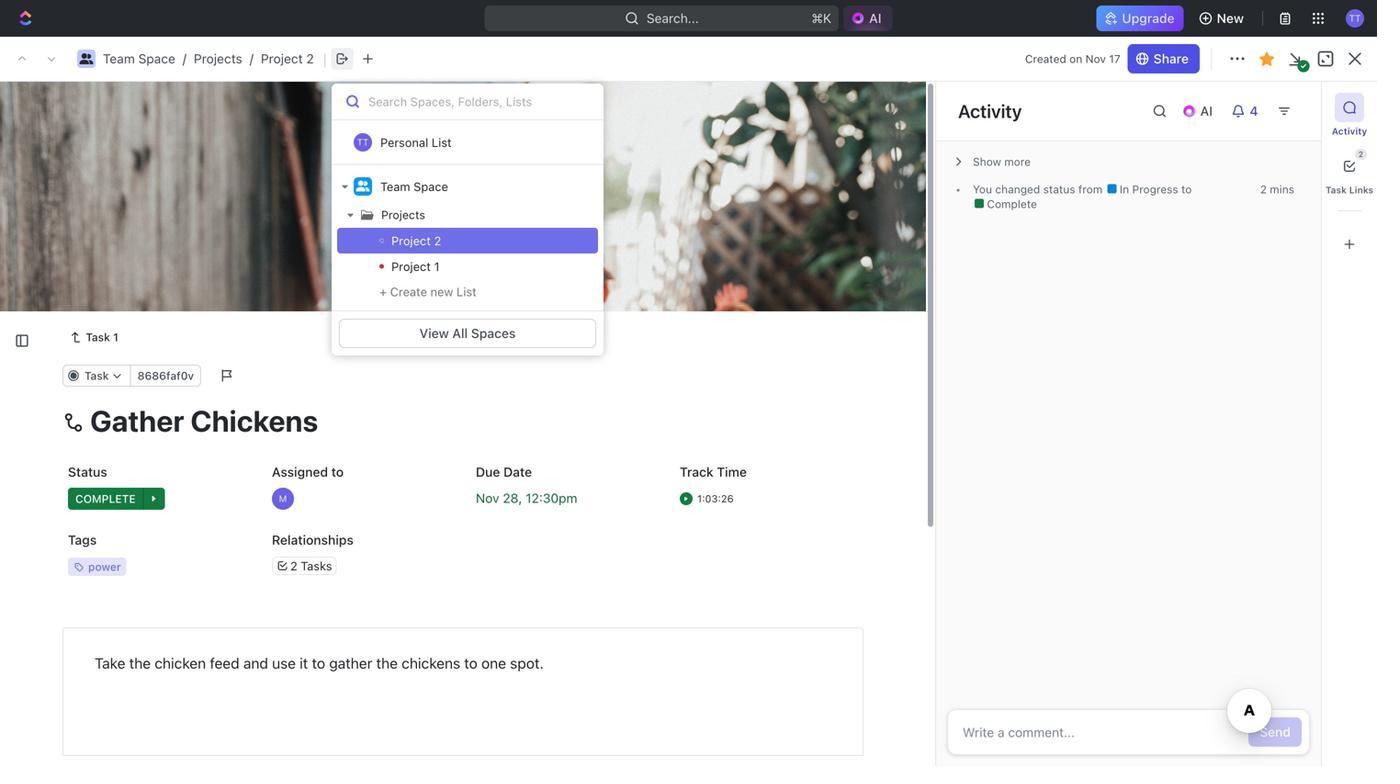 Task type: locate. For each thing, give the bounding box(es) containing it.
gantt link
[[621, 165, 658, 191]]

spaces
[[15, 299, 54, 312], [471, 326, 516, 341]]

space inside tree
[[80, 358, 117, 373]]

1 vertical spatial projects link
[[55, 382, 215, 412]]

0 horizontal spatial /
[[183, 51, 187, 66]]

Edit task name text field
[[63, 404, 864, 439]]

/
[[183, 51, 187, 66], [250, 51, 254, 66]]

2 vertical spatial projects
[[55, 389, 104, 404]]

team
[[103, 51, 135, 66], [309, 51, 341, 66], [381, 180, 411, 194], [44, 358, 76, 373]]

it
[[300, 655, 308, 673]]

2 share button from the left
[[1146, 44, 1203, 74]]

2
[[307, 51, 314, 66], [407, 110, 423, 140], [1359, 150, 1364, 159], [1261, 183, 1268, 196], [434, 234, 442, 248], [438, 261, 445, 273], [402, 352, 410, 367], [290, 560, 298, 573]]

1 vertical spatial list
[[413, 171, 435, 186]]

to inside task sidebar content section
[[1182, 183, 1193, 196]]

0 horizontal spatial progress
[[357, 261, 417, 273]]

all
[[453, 326, 468, 341]]

team space left 8686faf0v
[[44, 358, 117, 373]]

in progress up "+"
[[343, 261, 417, 273]]

1 vertical spatial activity
[[1333, 126, 1368, 137]]

activity up you
[[959, 100, 1023, 122]]

space down personal list
[[414, 180, 448, 194]]

tree containing team space
[[7, 320, 267, 568]]

⌘k
[[812, 11, 832, 26]]

dashboards
[[44, 190, 115, 205]]

2 down view all spaces button
[[402, 352, 410, 367]]

task inside 'link'
[[370, 352, 398, 367]]

1
[[434, 260, 440, 273], [402, 320, 408, 335], [113, 331, 119, 344]]

in progress right the from
[[1117, 183, 1182, 196]]

the
[[129, 655, 151, 673], [377, 655, 398, 673]]

send button
[[1249, 718, 1303, 747]]

activity inside task sidebar content section
[[959, 100, 1023, 122]]

1 vertical spatial in progress
[[343, 261, 417, 273]]

8686faf0v
[[137, 370, 194, 383]]

task 1
[[370, 320, 408, 335], [86, 331, 119, 344]]

1 share from the left
[[1154, 51, 1190, 66]]

project
[[261, 51, 303, 66], [319, 110, 402, 140], [392, 234, 431, 248], [392, 260, 431, 273]]

due date
[[476, 465, 532, 480]]

send
[[1260, 725, 1292, 740]]

0 horizontal spatial 1
[[113, 331, 119, 344]]

task 1 link up task 2 'link'
[[366, 314, 637, 341]]

/ up home link
[[183, 51, 187, 66]]

complete
[[985, 198, 1038, 211]]

chicken
[[155, 655, 206, 673]]

2 horizontal spatial user group image
[[356, 181, 370, 192]]

space up home link
[[138, 51, 175, 66]]

user group image left '|'
[[292, 54, 304, 63]]

tags
[[68, 533, 97, 548]]

0 vertical spatial in
[[1120, 183, 1130, 196]]

1 horizontal spatial in
[[1120, 183, 1130, 196]]

1 / from the left
[[183, 51, 187, 66]]

2 left mins
[[1261, 183, 1268, 196]]

2 vertical spatial list
[[457, 285, 477, 299]]

project 2 up project 1 on the top left of page
[[392, 234, 442, 248]]

to left customize button
[[1182, 183, 1193, 196]]

list right personal
[[432, 136, 452, 149]]

0 vertical spatial projects link
[[194, 51, 242, 66]]

space left 8686faf0v
[[80, 358, 117, 373]]

2 share from the left
[[1157, 51, 1192, 66]]

to left one
[[465, 655, 478, 673]]

list down personal list
[[413, 171, 435, 186]]

view all spaces
[[420, 326, 516, 341]]

board link
[[339, 165, 379, 191]]

progress inside task sidebar content section
[[1133, 183, 1179, 196]]

to
[[1182, 183, 1193, 196], [332, 465, 344, 480], [312, 655, 325, 673], [465, 655, 478, 673]]

2 left tasks
[[290, 560, 298, 573]]

personal
[[381, 136, 429, 149]]

share button
[[1129, 44, 1201, 74], [1146, 44, 1203, 74]]

assignees
[[766, 216, 821, 229]]

project inside team space / projects / project 2 |
[[261, 51, 303, 66]]

2 up project 1 on the top left of page
[[434, 234, 442, 248]]

spaces inside sidebar navigation
[[15, 299, 54, 312]]

1 horizontal spatial user group image
[[292, 54, 304, 63]]

team space link
[[286, 48, 386, 70], [103, 51, 175, 66], [44, 351, 263, 381]]

space right '|'
[[344, 51, 381, 66]]

1 horizontal spatial projects
[[194, 51, 242, 66]]

task inside tab list
[[1326, 185, 1348, 195]]

projects
[[194, 51, 242, 66], [381, 208, 426, 222], [55, 389, 104, 404]]

in
[[1120, 183, 1130, 196], [343, 261, 354, 273]]

new
[[431, 285, 454, 299]]

team space link inside sidebar navigation
[[44, 351, 263, 381]]

progress right search
[[1133, 183, 1179, 196]]

projects left "project 2" link
[[194, 51, 242, 66]]

user group image up home link
[[80, 53, 93, 64]]

1 vertical spatial projects
[[381, 208, 426, 222]]

team space / projects / project 2 |
[[103, 50, 327, 68]]

2 / from the left
[[250, 51, 254, 66]]

1 vertical spatial project 2
[[392, 234, 442, 248]]

1 horizontal spatial task 1 link
[[366, 314, 637, 341]]

to right "it"
[[312, 655, 325, 673]]

projects inside 'link'
[[55, 389, 104, 404]]

project 2 up board
[[319, 110, 428, 140]]

2 up links
[[1359, 150, 1364, 159]]

take the chicken feed and use it to gather the chickens to one spot.
[[95, 655, 544, 673]]

2 inside button
[[1359, 150, 1364, 159]]

to right "assigned"
[[332, 465, 344, 480]]

0 vertical spatial team space
[[309, 51, 381, 66]]

docs
[[44, 159, 74, 174]]

projects link up the status
[[55, 382, 215, 412]]

list right new
[[457, 285, 477, 299]]

1 horizontal spatial spaces
[[471, 326, 516, 341]]

activity
[[959, 100, 1023, 122], [1333, 126, 1368, 137]]

on
[[1070, 52, 1083, 65]]

0 horizontal spatial in progress
[[343, 261, 417, 273]]

1 vertical spatial progress
[[357, 261, 417, 273]]

projects link
[[194, 51, 242, 66], [55, 382, 215, 412]]

team space down personal list
[[381, 180, 448, 194]]

list
[[432, 136, 452, 149], [413, 171, 435, 186], [457, 285, 477, 299]]

team space
[[309, 51, 381, 66], [381, 180, 448, 194], [44, 358, 117, 373]]

spaces up task 2 'link'
[[471, 326, 516, 341]]

the right the take
[[129, 655, 151, 673]]

0 vertical spatial in progress
[[1117, 183, 1182, 196]]

2 up the list link
[[407, 110, 423, 140]]

projects inside team space / projects / project 2 |
[[194, 51, 242, 66]]

team space up tt
[[309, 51, 381, 66]]

2 left '|'
[[307, 51, 314, 66]]

view
[[420, 326, 449, 341]]

new button
[[1192, 4, 1256, 33]]

1 horizontal spatial activity
[[1333, 126, 1368, 137]]

upgrade
[[1123, 11, 1175, 26]]

progress
[[1133, 183, 1179, 196], [357, 261, 417, 273]]

assigned
[[272, 465, 328, 480]]

project up create
[[392, 260, 431, 273]]

task links
[[1326, 185, 1374, 195]]

activity up 2 button
[[1333, 126, 1368, 137]]

from
[[1079, 183, 1103, 196]]

home
[[44, 96, 79, 111]]

task inside "button"
[[1273, 118, 1301, 133]]

project 2 link
[[261, 51, 314, 66]]

2 the from the left
[[377, 655, 398, 673]]

nov
[[1086, 52, 1107, 65]]

view all spaces button
[[339, 319, 597, 348]]

in progress
[[1117, 183, 1182, 196], [343, 261, 417, 273]]

1 horizontal spatial progress
[[1133, 183, 1179, 196]]

spaces down the favorites
[[15, 299, 54, 312]]

team space inside sidebar navigation
[[44, 358, 117, 373]]

task
[[1273, 118, 1301, 133], [1326, 185, 1348, 195], [370, 320, 398, 335], [86, 331, 110, 344], [370, 352, 398, 367]]

1 vertical spatial spaces
[[471, 326, 516, 341]]

search
[[1087, 171, 1129, 186]]

progress up "+"
[[357, 261, 417, 273]]

0 horizontal spatial the
[[129, 655, 151, 673]]

search...
[[647, 11, 699, 26]]

in right the from
[[1120, 183, 1130, 196]]

favorites button
[[7, 263, 82, 285]]

0 vertical spatial activity
[[959, 100, 1023, 122]]

track time
[[680, 465, 747, 480]]

1 horizontal spatial in progress
[[1117, 183, 1182, 196]]

in progress inside task sidebar content section
[[1117, 183, 1182, 196]]

customize button
[[1198, 165, 1292, 191]]

use
[[272, 655, 296, 673]]

0 horizontal spatial user group image
[[80, 53, 93, 64]]

1 share button from the left
[[1129, 44, 1201, 74]]

projects down the list link
[[381, 208, 426, 222]]

Search Spaces, Folders, Lists text field
[[332, 84, 604, 120]]

projects up the status
[[55, 389, 104, 404]]

the right gather
[[377, 655, 398, 673]]

share
[[1154, 51, 1190, 66], [1157, 51, 1192, 66]]

+
[[380, 285, 387, 299]]

0 vertical spatial spaces
[[15, 299, 54, 312]]

task 2 link
[[366, 347, 637, 373]]

user group image
[[80, 53, 93, 64], [292, 54, 304, 63], [356, 181, 370, 192]]

1 horizontal spatial the
[[377, 655, 398, 673]]

tree inside sidebar navigation
[[7, 320, 267, 568]]

/ left "project 2" link
[[250, 51, 254, 66]]

relationships
[[272, 533, 354, 548]]

task sidebar content section
[[936, 82, 1322, 767]]

chickens
[[402, 655, 461, 673]]

0 vertical spatial projects
[[194, 51, 242, 66]]

0 horizontal spatial projects
[[55, 389, 104, 404]]

user group image down tt
[[356, 181, 370, 192]]

+ create new list
[[380, 285, 477, 299]]

assigned to
[[272, 465, 344, 480]]

hide button
[[1138, 165, 1194, 191]]

0 horizontal spatial spaces
[[15, 299, 54, 312]]

in left project 1 on the top left of page
[[343, 261, 354, 273]]

0 vertical spatial progress
[[1133, 183, 1179, 196]]

task 1 link down the favorites 'button'
[[63, 327, 126, 349]]

1 vertical spatial team space
[[381, 180, 448, 194]]

1 vertical spatial in
[[343, 261, 354, 273]]

1 horizontal spatial /
[[250, 51, 254, 66]]

1 horizontal spatial 1
[[402, 320, 408, 335]]

2 up new
[[438, 261, 445, 273]]

board
[[343, 171, 379, 186]]

0 horizontal spatial activity
[[959, 100, 1023, 122]]

2 horizontal spatial 1
[[434, 260, 440, 273]]

projects link left "project 2" link
[[194, 51, 242, 66]]

date
[[504, 465, 532, 480]]

2 vertical spatial team space
[[44, 358, 117, 373]]

project left '|'
[[261, 51, 303, 66]]

tree
[[7, 320, 267, 568]]

2 horizontal spatial projects
[[381, 208, 426, 222]]



Task type: describe. For each thing, give the bounding box(es) containing it.
status
[[1044, 183, 1076, 196]]

0 horizontal spatial in
[[343, 261, 354, 273]]

one
[[482, 655, 507, 673]]

create
[[390, 285, 427, 299]]

changed status from
[[993, 183, 1106, 196]]

links
[[1350, 185, 1374, 195]]

0 vertical spatial project 2
[[319, 110, 428, 140]]

17
[[1110, 52, 1121, 65]]

2 inside task sidebar content section
[[1261, 183, 1268, 196]]

1 the from the left
[[129, 655, 151, 673]]

time
[[717, 465, 747, 480]]

task sidebar navigation tab list
[[1326, 93, 1374, 259]]

team inside team space / projects / project 2 |
[[103, 51, 135, 66]]

created
[[1026, 52, 1067, 65]]

project up project 1 on the top left of page
[[392, 234, 431, 248]]

activity inside task sidebar navigation tab list
[[1333, 126, 1368, 137]]

status
[[68, 465, 107, 480]]

customize
[[1222, 171, 1286, 186]]

gather
[[329, 655, 373, 673]]

personal list
[[381, 136, 452, 149]]

inbox
[[44, 127, 76, 142]]

project 1
[[392, 260, 440, 273]]

tt
[[357, 137, 369, 147]]

project up board
[[319, 110, 402, 140]]

add task button
[[1234, 111, 1312, 141]]

spot.
[[510, 655, 544, 673]]

1 horizontal spatial task 1
[[370, 320, 408, 335]]

0 horizontal spatial task 1
[[86, 331, 119, 344]]

automations
[[1220, 51, 1297, 66]]

task 2
[[370, 352, 410, 367]]

Search tasks... text field
[[1149, 209, 1333, 237]]

2 button
[[1336, 149, 1368, 181]]

|
[[323, 50, 327, 68]]

hide
[[1160, 171, 1188, 186]]

changed
[[996, 183, 1041, 196]]

home link
[[7, 89, 267, 119]]

feed
[[210, 655, 240, 673]]

favorites
[[15, 268, 63, 280]]

upgrade link
[[1097, 6, 1185, 31]]

search button
[[1063, 165, 1135, 191]]

2 mins
[[1261, 183, 1295, 196]]

in inside task sidebar content section
[[1120, 183, 1130, 196]]

dashboards link
[[7, 183, 267, 212]]

spaces inside view all spaces button
[[471, 326, 516, 341]]

and
[[243, 655, 268, 673]]

assignees button
[[743, 212, 829, 234]]

add
[[1245, 118, 1269, 133]]

0 vertical spatial list
[[432, 136, 452, 149]]

docs link
[[7, 152, 267, 181]]

2 inside 'link'
[[402, 352, 410, 367]]

team inside sidebar navigation
[[44, 358, 76, 373]]

invite
[[44, 741, 76, 756]]

sidebar navigation
[[0, 37, 275, 767]]

due
[[476, 465, 500, 480]]

you
[[974, 183, 993, 196]]

projects link inside sidebar navigation
[[55, 382, 215, 412]]

0 horizontal spatial task 1 link
[[63, 327, 126, 349]]

track
[[680, 465, 714, 480]]

gantt
[[624, 171, 658, 186]]

mins
[[1271, 183, 1295, 196]]

created on nov 17
[[1026, 52, 1121, 65]]

2 tasks
[[290, 560, 332, 573]]

tasks
[[301, 560, 332, 573]]

inbox link
[[7, 120, 267, 150]]

space inside team space / projects / project 2 |
[[138, 51, 175, 66]]

2 inside team space / projects / project 2 |
[[307, 51, 314, 66]]

list link
[[409, 165, 435, 191]]

add task
[[1245, 118, 1301, 133]]

take
[[95, 655, 125, 673]]

8686faf0v button
[[130, 365, 201, 387]]

new
[[1218, 11, 1245, 26]]

automations button
[[1211, 45, 1306, 73]]



Task type: vqa. For each thing, say whether or not it's contained in the screenshot.
leftmost user group image
yes



